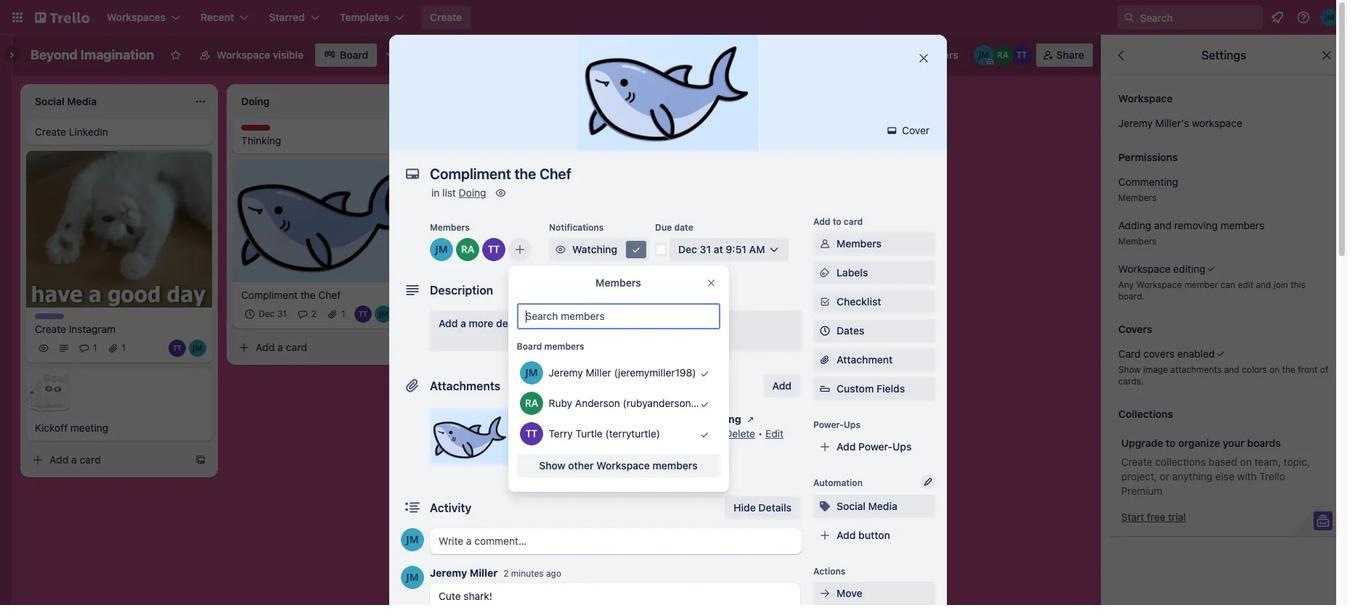 Task type: vqa. For each thing, say whether or not it's contained in the screenshot.
J LINK
no



Task type: locate. For each thing, give the bounding box(es) containing it.
add another list
[[665, 94, 741, 106]]

1 vertical spatial the
[[1283, 365, 1296, 376]]

list right in
[[442, 187, 456, 199]]

this member was added to card image for (terryturtle)
[[690, 420, 721, 450]]

2 vertical spatial ups
[[893, 441, 912, 453]]

add a card down dec 31
[[256, 341, 307, 354]]

1 horizontal spatial 31
[[700, 243, 711, 256]]

members up search members text field
[[596, 277, 642, 289]]

ruby anderson (rubyanderson7) image
[[456, 238, 479, 262], [395, 306, 413, 323]]

add up members link
[[814, 216, 831, 227]]

imagination
[[80, 47, 154, 62]]

2 horizontal spatial jeremy
[[1119, 117, 1153, 129]]

list right another
[[727, 94, 741, 106]]

0 vertical spatial a
[[461, 317, 466, 330]]

1 down instagram
[[93, 343, 97, 354]]

this member was added to card image for (rubyanderson7)
[[690, 389, 721, 420]]

to for card
[[833, 216, 842, 227]]

0 horizontal spatial 2
[[311, 309, 317, 319]]

0 horizontal spatial to
[[833, 216, 842, 227]]

dec inside option
[[259, 309, 275, 319]]

member
[[1185, 280, 1218, 291]]

card up members link
[[844, 216, 863, 227]]

1 vertical spatial ruby anderson (rubyanderson7) image
[[520, 392, 543, 415]]

dates button
[[814, 320, 936, 343]]

to up collections
[[1166, 437, 1176, 450]]

of
[[1320, 365, 1329, 376]]

members down commenting on the right
[[1119, 192, 1157, 203]]

social
[[837, 500, 866, 513]]

added
[[523, 428, 554, 440]]

at right '30'
[[647, 413, 657, 426]]

custom fields button
[[814, 382, 936, 397]]

ups inside button
[[789, 49, 808, 61]]

1 horizontal spatial on
[[1270, 365, 1280, 376]]

jeremy miller (jeremymiller198) image
[[1321, 9, 1339, 26], [974, 45, 994, 65], [375, 306, 392, 323], [189, 340, 206, 358], [401, 529, 424, 552]]

sm image down notifications
[[554, 243, 568, 257]]

2 horizontal spatial 1
[[341, 309, 345, 319]]

create inside 'link'
[[35, 126, 66, 138]]

jeremy for jeremy miller 2 minutes ago
[[430, 567, 467, 580]]

0 horizontal spatial terry turtle (terryturtle) image
[[482, 238, 506, 262]]

premium
[[1122, 485, 1163, 498]]

terry
[[549, 428, 573, 440]]

2 horizontal spatial members
[[1221, 219, 1265, 232]]

show
[[1119, 365, 1141, 376], [540, 460, 566, 472]]

1 vertical spatial create from template… image
[[195, 455, 206, 467]]

ruby anderson (rubyanderson7) image right 'filters'
[[993, 45, 1013, 65]]

power-ups up add another list button
[[755, 49, 808, 61]]

0 vertical spatial terry turtle (terryturtle) image
[[354, 306, 372, 323]]

and left the join
[[1256, 280, 1272, 291]]

meeting
[[70, 422, 108, 435]]

1 vertical spatial jeremy
[[549, 367, 583, 379]]

jeremy up the permissions
[[1119, 117, 1153, 129]]

workspace for workspace editing
[[1119, 263, 1171, 275]]

sm image right power-ups button
[[820, 44, 840, 64]]

0 horizontal spatial ups
[[789, 49, 808, 61]]

cover
[[580, 448, 606, 461]]

members
[[1119, 192, 1157, 203], [430, 222, 470, 233], [1119, 236, 1157, 247], [837, 238, 882, 250], [596, 277, 642, 289]]

linkedin
[[69, 126, 108, 138]]

workspace up miller's
[[1119, 92, 1173, 105]]

at down 2023-
[[605, 428, 614, 440]]

card down the meeting
[[80, 454, 101, 467]]

jeremy for jeremy miller (jeremymiller198)
[[549, 367, 583, 379]]

1 vertical spatial add a card
[[49, 454, 101, 467]]

dec 31 at 9:51 am
[[678, 243, 765, 256]]

2 horizontal spatial terry turtle (terryturtle) image
[[520, 423, 543, 446]]

to up members link
[[833, 216, 842, 227]]

add a card button down kickoff meeting link
[[26, 449, 189, 472]]

add members to card image
[[514, 243, 526, 257]]

members right removing
[[1221, 219, 1265, 232]]

0 horizontal spatial show
[[540, 460, 566, 472]]

on up with
[[1240, 456, 1252, 469]]

edit
[[1238, 280, 1254, 291]]

show for show other workspace members
[[540, 460, 566, 472]]

2 vertical spatial at
[[605, 428, 614, 440]]

add a more detailed description… link
[[430, 311, 802, 352]]

jeremy miller 2 minutes ago
[[430, 567, 561, 580]]

0 horizontal spatial card
[[80, 454, 101, 467]]

delete link
[[725, 428, 755, 440]]

description…
[[538, 317, 600, 330]]

31
[[700, 243, 711, 256], [277, 309, 287, 319]]

31 left 9:51
[[700, 243, 711, 256]]

create instagram
[[35, 324, 116, 336]]

checklist link
[[814, 291, 936, 314]]

jeremy inside "link"
[[1119, 117, 1153, 129]]

show inside show image attachments and colors on the front of cards.
[[1119, 365, 1141, 376]]

ruby
[[549, 397, 573, 410]]

sm image right doing
[[494, 186, 508, 200]]

31 down compliment the chef
[[277, 309, 287, 319]]

ruby anderson (rubyanderson7) image
[[993, 45, 1013, 65], [520, 392, 543, 415]]

0 horizontal spatial miller
[[470, 567, 498, 580]]

0 vertical spatial power-ups
[[755, 49, 808, 61]]

create linkedin
[[35, 126, 108, 138]]

add a card down kickoff meeting
[[49, 454, 101, 467]]

dec down date
[[678, 243, 697, 256]]

comment
[[669, 428, 715, 440]]

2
[[311, 309, 317, 319], [503, 569, 509, 580]]

1 horizontal spatial dec
[[678, 243, 697, 256]]

beyond
[[31, 47, 77, 62]]

compliment the chef
[[241, 289, 341, 301]]

topic,
[[1284, 456, 1310, 469]]

sm image inside 'checklist' link
[[818, 295, 832, 309]]

and inside adding and removing members members
[[1154, 219, 1172, 232]]

and right the adding
[[1154, 219, 1172, 232]]

create inside upgrade to organize your boards create collections based on team, topic, project, or anything else with trello premium
[[1122, 456, 1153, 469]]

9:51
[[726, 243, 747, 256]]

power- up add another list button
[[755, 49, 789, 61]]

start
[[1122, 511, 1144, 524]]

add a card button
[[232, 336, 395, 359], [26, 449, 189, 472]]

terry turtle (terryturtle) image down 'create instagram' link
[[169, 340, 186, 358]]

0 vertical spatial board
[[340, 49, 368, 61]]

at left 9:51
[[714, 243, 723, 256]]

add a card button down dec 31
[[232, 336, 395, 359]]

create from template… image
[[607, 132, 619, 144], [195, 455, 206, 467]]

miller's
[[1156, 117, 1189, 129]]

remove cover link
[[523, 447, 606, 462]]

1 horizontal spatial miller
[[586, 367, 612, 379]]

0 horizontal spatial ruby anderson (rubyanderson7) image
[[395, 306, 413, 323]]

members down the comment
[[653, 460, 698, 472]]

at inside button
[[714, 243, 723, 256]]

colors
[[1242, 365, 1267, 376]]

1 horizontal spatial ruby anderson (rubyanderson7) image
[[993, 45, 1013, 65]]

0 horizontal spatial list
[[442, 187, 456, 199]]

0 horizontal spatial a
[[71, 454, 77, 467]]

more
[[469, 317, 494, 330]]

2 horizontal spatial ups
[[893, 441, 912, 453]]

to for organize
[[1166, 437, 1176, 450]]

show other workspace members
[[540, 460, 698, 472]]

sm image for "social media" button in the right of the page
[[818, 500, 832, 514]]

1 horizontal spatial terry turtle (terryturtle) image
[[1012, 45, 1032, 65]]

card down dec 31
[[286, 341, 307, 354]]

show for show image attachments and colors on the front of cards.
[[1119, 365, 1141, 376]]

1 vertical spatial ruby anderson (rubyanderson7) image
[[395, 306, 413, 323]]

1 horizontal spatial a
[[278, 341, 283, 354]]

1 horizontal spatial jeremy
[[549, 367, 583, 379]]

a down kickoff meeting
[[71, 454, 77, 467]]

2 horizontal spatial a
[[461, 317, 466, 330]]

project,
[[1122, 471, 1157, 483]]

sm image inside "cover" link
[[885, 123, 899, 138]]

0 horizontal spatial jeremy
[[430, 567, 467, 580]]

1 horizontal spatial show
[[1119, 365, 1141, 376]]

0 vertical spatial jeremy
[[1119, 117, 1153, 129]]

covers
[[1119, 323, 1153, 336]]

1 vertical spatial terry turtle (terryturtle) image
[[169, 340, 186, 358]]

(rubyanderson7)
[[623, 397, 701, 410]]

1 vertical spatial dec
[[259, 309, 275, 319]]

jeremy
[[1119, 117, 1153, 129], [549, 367, 583, 379], [430, 567, 467, 580]]

the left chef
[[301, 289, 316, 301]]

Board name text field
[[23, 44, 162, 67]]

10-
[[614, 413, 631, 426]]

0 vertical spatial add a card button
[[232, 336, 395, 359]]

a down dec 31
[[278, 341, 283, 354]]

1 down compliment the chef link
[[341, 309, 345, 319]]

sm image left labels
[[818, 266, 832, 280]]

members down the adding
[[1119, 236, 1157, 247]]

(jeremymiller198)
[[615, 367, 697, 379]]

attachments
[[1171, 365, 1222, 376]]

ruby anderson (rubyanderson7) image left ruby
[[520, 392, 543, 415]]

dec down compliment
[[259, 309, 275, 319]]

1 vertical spatial 2
[[503, 569, 509, 580]]

this member was added to card image left delete link
[[690, 420, 721, 450]]

workspace up any
[[1119, 263, 1171, 275]]

31 for dec 31 at 9:51 am
[[700, 243, 711, 256]]

board left customize views image
[[340, 49, 368, 61]]

jeremy miller's workspace
[[1119, 117, 1243, 129]]

workspace for workspace
[[1119, 92, 1173, 105]]

1 vertical spatial to
[[1166, 437, 1176, 450]]

2 horizontal spatial jeremy miller (jeremymiller198) image
[[520, 362, 543, 385]]

power- inside power-ups button
[[755, 49, 789, 61]]

31 inside option
[[277, 309, 287, 319]]

show up cards.
[[1119, 365, 1141, 376]]

0 horizontal spatial jeremy miller (jeremymiller198) image
[[401, 567, 424, 590]]

2 horizontal spatial card
[[844, 216, 863, 227]]

sm image inside move link
[[818, 587, 832, 601]]

1 this member was added to card image from the top
[[690, 389, 721, 420]]

0 vertical spatial the
[[301, 289, 316, 301]]

31 for dec 31
[[277, 309, 287, 319]]

0 vertical spatial members
[[1221, 219, 1265, 232]]

members down description…
[[545, 341, 585, 352]]

1 horizontal spatial board
[[517, 341, 543, 352]]

dec inside button
[[678, 243, 697, 256]]

board down the add a more detailed description…
[[517, 341, 543, 352]]

custom
[[837, 383, 874, 395]]

0 horizontal spatial dec
[[259, 309, 275, 319]]

2023-
[[583, 413, 614, 426]]

2 left minutes at the left bottom of page
[[503, 569, 509, 580]]

create button
[[421, 6, 471, 29]]

notifications
[[549, 222, 604, 233]]

0 horizontal spatial terry turtle (terryturtle) image
[[169, 340, 186, 358]]

terry turtle (terryturtle) image
[[354, 306, 372, 323], [169, 340, 186, 358], [520, 423, 543, 446]]

1 horizontal spatial power-ups
[[814, 420, 861, 431]]

on
[[1270, 365, 1280, 376], [1240, 456, 1252, 469]]

customize views image
[[384, 48, 399, 62]]

0 vertical spatial card
[[844, 216, 863, 227]]

2 vertical spatial terry turtle (terryturtle) image
[[520, 423, 543, 446]]

sm image down the add to card
[[818, 237, 832, 251]]

0 horizontal spatial power-ups
[[755, 49, 808, 61]]

0 horizontal spatial board
[[340, 49, 368, 61]]

1 vertical spatial list
[[442, 187, 456, 199]]

1 horizontal spatial to
[[1166, 437, 1176, 450]]

1 vertical spatial and
[[1256, 280, 1272, 291]]

power- down custom
[[814, 420, 844, 431]]

jeremy up cute
[[430, 567, 467, 580]]

workspace left visible
[[217, 49, 270, 61]]

sm image inside "labels" link
[[818, 266, 832, 280]]

and
[[1154, 219, 1172, 232], [1256, 280, 1272, 291], [1225, 365, 1240, 376]]

2 vertical spatial and
[[1225, 365, 1240, 376]]

0 vertical spatial 31
[[700, 243, 711, 256]]

1 down 'create instagram' link
[[122, 343, 126, 354]]

your
[[1223, 437, 1245, 450]]

terry turtle (terryturtle) image down compliment the chef link
[[354, 306, 372, 323]]

0 horizontal spatial add a card
[[49, 454, 101, 467]]

members inside adding and removing members members
[[1221, 219, 1265, 232]]

None text field
[[423, 161, 902, 187]]

1 horizontal spatial and
[[1225, 365, 1240, 376]]

1 horizontal spatial add a card
[[256, 341, 307, 354]]

the left front
[[1283, 365, 1296, 376]]

terry turtle (terryturtle) image left share button
[[1012, 45, 1032, 65]]

cover link
[[881, 119, 938, 142]]

1 horizontal spatial list
[[727, 94, 741, 106]]

workspace down workspace editing
[[1137, 280, 1182, 291]]

0 horizontal spatial the
[[301, 289, 316, 301]]

show left other
[[540, 460, 566, 472]]

delete
[[725, 428, 755, 440]]

create
[[430, 11, 462, 23], [35, 126, 66, 138], [35, 324, 66, 336], [1122, 456, 1153, 469]]

0 vertical spatial 2
[[311, 309, 317, 319]]

create inside button
[[430, 11, 462, 23]]

1 horizontal spatial 2
[[503, 569, 509, 580]]

hide details link
[[725, 497, 800, 520]]

a left the more
[[461, 317, 466, 330]]

0 vertical spatial to
[[833, 216, 842, 227]]

create for create
[[430, 11, 462, 23]]

at for 12:51
[[605, 428, 614, 440]]

workspace
[[217, 49, 270, 61], [1119, 92, 1173, 105], [1119, 263, 1171, 275], [1137, 280, 1182, 291], [597, 460, 650, 472]]

anything
[[1173, 471, 1213, 483]]

board for board
[[340, 49, 368, 61]]

0 vertical spatial power-
[[755, 49, 789, 61]]

0 vertical spatial create from template… image
[[607, 132, 619, 144]]

1 vertical spatial show
[[540, 460, 566, 472]]

0 vertical spatial on
[[1270, 365, 1280, 376]]

primary element
[[0, 0, 1347, 35]]

1 horizontal spatial the
[[1283, 365, 1296, 376]]

sm image down added
[[523, 447, 538, 462]]

turtle
[[576, 428, 603, 440]]

thinking link
[[241, 134, 410, 148]]

workspace inside button
[[217, 49, 270, 61]]

board inside "link"
[[340, 49, 368, 61]]

attachments
[[430, 380, 501, 393]]

terry turtle (terryturtle) image left add members to card icon at the top left
[[482, 238, 506, 262]]

2 vertical spatial a
[[71, 454, 77, 467]]

thoughts thinking
[[241, 125, 281, 147]]

31 inside button
[[700, 243, 711, 256]]

on inside upgrade to organize your boards create collections based on team, topic, project, or anything else with trello premium
[[1240, 456, 1252, 469]]

trial
[[1169, 511, 1186, 524]]

and left colors
[[1225, 365, 1240, 376]]

1 horizontal spatial power-
[[814, 420, 844, 431]]

1 vertical spatial power-
[[814, 420, 844, 431]]

2 horizontal spatial power-
[[859, 441, 893, 453]]

sm image inside the watching button
[[629, 243, 644, 257]]

2 vertical spatial power-
[[859, 441, 893, 453]]

this member was added to card image
[[690, 389, 721, 420], [690, 420, 721, 450]]

jeremy miller (jeremymiller198) image
[[430, 238, 453, 262], [520, 362, 543, 385], [401, 567, 424, 590]]

add left the more
[[439, 317, 458, 330]]

0 vertical spatial dec
[[678, 243, 697, 256]]

jeremy down board members
[[549, 367, 583, 379]]

2 vertical spatial jeremy miller (jeremymiller198) image
[[401, 567, 424, 590]]

1 vertical spatial ups
[[844, 420, 861, 431]]

power-ups down custom
[[814, 420, 861, 431]]

sm image
[[885, 123, 899, 138], [629, 243, 644, 257], [818, 295, 832, 309], [818, 500, 832, 514]]

workspace editing
[[1119, 263, 1206, 275]]

create for create linkedin
[[35, 126, 66, 138]]

2 horizontal spatial at
[[714, 243, 723, 256]]

0 vertical spatial ups
[[789, 49, 808, 61]]

2 inside jeremy miller 2 minutes ago
[[503, 569, 509, 580]]

terry turtle (terryturtle) image
[[1012, 45, 1032, 65], [482, 238, 506, 262]]

at
[[714, 243, 723, 256], [647, 413, 657, 426], [605, 428, 614, 440]]

0 vertical spatial miller
[[586, 367, 612, 379]]

this member was added to card image up the comment
[[690, 389, 721, 420]]

to
[[833, 216, 842, 227], [1166, 437, 1176, 450]]

terry turtle (terryturtle) image left terry
[[520, 423, 543, 446]]

2 down compliment the chef link
[[311, 309, 317, 319]]

jeremy miller's workspace link
[[1110, 110, 1339, 137]]

enabled
[[1178, 348, 1215, 360]]

sm image for 'checklist' link at the right
[[818, 295, 832, 309]]

sm image
[[820, 44, 840, 64], [494, 186, 508, 200], [818, 237, 832, 251], [554, 243, 568, 257], [818, 266, 832, 280], [744, 413, 758, 427], [523, 447, 538, 462], [818, 587, 832, 601]]

thoughts
[[241, 125, 281, 136]]

on inside show image attachments and colors on the front of cards.
[[1270, 365, 1280, 376]]

to inside upgrade to organize your boards create collections based on team, topic, project, or anything else with trello premium
[[1166, 437, 1176, 450]]

2 vertical spatial jeremy
[[430, 567, 467, 580]]

front
[[1298, 365, 1318, 376]]

2 this member was added to card image from the top
[[690, 420, 721, 450]]

color: purple, title: none image
[[35, 314, 64, 320]]

power- up the automation
[[859, 441, 893, 453]]

1 horizontal spatial card
[[286, 341, 307, 354]]

sm image inside the watching button
[[554, 243, 568, 257]]

add left button at the right bottom
[[837, 530, 856, 542]]

0 horizontal spatial 31
[[277, 309, 287, 319]]

0 vertical spatial ruby anderson (rubyanderson7) image
[[993, 45, 1013, 65]]

sm image inside members link
[[818, 237, 832, 251]]

sm image inside "social media" button
[[818, 500, 832, 514]]

attachment
[[837, 354, 893, 366]]

miller up anderson
[[586, 367, 612, 379]]

0 vertical spatial show
[[1119, 365, 1141, 376]]

sm image down actions
[[818, 587, 832, 601]]

board members
[[517, 341, 585, 352]]

on right colors
[[1270, 365, 1280, 376]]

miller up shark! on the bottom left of the page
[[470, 567, 498, 580]]



Task type: describe. For each thing, give the bounding box(es) containing it.
add to card
[[814, 216, 863, 227]]

power-ups inside button
[[755, 49, 808, 61]]

members up labels
[[837, 238, 882, 250]]

star or unstar board image
[[170, 49, 182, 61]]

dec for dec 31
[[259, 309, 275, 319]]

activity
[[430, 502, 472, 515]]

edit
[[766, 428, 784, 440]]

collections
[[1155, 456, 1206, 469]]

0 notifications image
[[1269, 9, 1286, 26]]

ago
[[546, 569, 561, 580]]

join
[[1274, 280, 1288, 291]]

workspace down 12:51
[[597, 460, 650, 472]]

dec for dec 31 at 9:51 am
[[678, 243, 697, 256]]

free
[[1147, 511, 1166, 524]]

else
[[1216, 471, 1235, 483]]

a inside add a more detailed description… link
[[461, 317, 466, 330]]

attachment button
[[814, 349, 936, 372]]

and inside the any workspace member can edit and join this board.
[[1256, 280, 1272, 291]]

adding
[[1119, 219, 1152, 232]]

0 horizontal spatial 1
[[93, 343, 97, 354]]

1 vertical spatial members
[[545, 341, 585, 352]]

yesterday
[[556, 428, 602, 440]]

Write a comment text field
[[430, 529, 802, 555]]

hide details
[[734, 502, 792, 514]]

1 vertical spatial a
[[278, 341, 283, 354]]

screenshot
[[523, 413, 580, 426]]

back to home image
[[35, 6, 89, 29]]

team,
[[1255, 456, 1281, 469]]

kickoff
[[35, 422, 68, 435]]

0 vertical spatial terry turtle (terryturtle) image
[[1012, 45, 1032, 65]]

(terryturtle)
[[606, 428, 661, 440]]

editing
[[1174, 263, 1206, 275]]

and inside show image attachments and colors on the front of cards.
[[1225, 365, 1240, 376]]

in
[[431, 187, 440, 199]]

Search members text field
[[517, 304, 721, 330]]

detailed
[[496, 317, 535, 330]]

add another list button
[[639, 84, 837, 116]]

another
[[687, 94, 724, 106]]

based
[[1209, 456, 1238, 469]]

pm
[[644, 428, 659, 440]]

upgrade to organize your boards create collections based on team, topic, project, or anything else with trello premium
[[1122, 437, 1310, 498]]

create instagram link
[[35, 323, 203, 337]]

1 vertical spatial at
[[647, 413, 657, 426]]

social media button
[[814, 495, 936, 519]]

due date
[[655, 222, 694, 233]]

workspace for workspace visible
[[217, 49, 270, 61]]

1 horizontal spatial add a card button
[[232, 336, 395, 359]]

move
[[837, 588, 863, 600]]

color: bold red, title: "thoughts" element
[[241, 125, 281, 136]]

adding and removing members members
[[1119, 219, 1265, 247]]

details
[[759, 502, 792, 514]]

workspace inside the any workspace member can edit and join this board.
[[1137, 280, 1182, 291]]

sm image for "cover" link
[[885, 123, 899, 138]]

board for board members
[[517, 341, 543, 352]]

social media
[[837, 500, 898, 513]]

0 vertical spatial jeremy miller (jeremymiller198) image
[[430, 238, 453, 262]]

members for show other workspace members
[[653, 460, 698, 472]]

add down kickoff at the left bottom of page
[[49, 454, 69, 467]]

workspace
[[1192, 117, 1243, 129]]

miller for (jeremymiller198)
[[586, 367, 612, 379]]

shark!
[[464, 591, 493, 603]]

thinking
[[241, 134, 281, 147]]

members down in list doing on the left top of page
[[430, 222, 470, 233]]

at for 9:51
[[714, 243, 723, 256]]

instagram
[[69, 324, 116, 336]]

doing link
[[459, 187, 486, 199]]

1 horizontal spatial terry turtle (terryturtle) image
[[354, 306, 372, 323]]

collections
[[1119, 408, 1173, 421]]

share button
[[1036, 44, 1093, 67]]

cover
[[899, 124, 930, 137]]

add down dec 31 option
[[256, 341, 275, 354]]

0 horizontal spatial create from template… image
[[195, 455, 206, 467]]

1 horizontal spatial ruby anderson (rubyanderson7) image
[[456, 238, 479, 262]]

1 vertical spatial terry turtle (terryturtle) image
[[482, 238, 506, 262]]

dec 31
[[259, 309, 287, 319]]

this member was added to card image
[[690, 359, 721, 389]]

search image
[[1124, 12, 1135, 23]]

commenting
[[1119, 176, 1179, 188]]

add up edit
[[773, 380, 792, 392]]

2 vertical spatial card
[[80, 454, 101, 467]]

the inside show image attachments and colors on the front of cards.
[[1283, 365, 1296, 376]]

comment link
[[669, 428, 715, 440]]

in list doing
[[431, 187, 486, 199]]

terry turtle (terryturtle)
[[549, 428, 661, 440]]

visible
[[273, 49, 304, 61]]

custom fields
[[837, 383, 905, 395]]

jeremy miller (jeremymiller198)
[[549, 367, 697, 379]]

1 horizontal spatial 1
[[122, 343, 126, 354]]

1 horizontal spatial create from template… image
[[607, 132, 619, 144]]

checklist
[[837, 296, 882, 308]]

workspace visible button
[[191, 44, 312, 67]]

add inside button
[[837, 530, 856, 542]]

11.12.52
[[659, 413, 700, 426]]

organize
[[1179, 437, 1221, 450]]

card covers enabled
[[1119, 348, 1215, 360]]

add up the automation
[[837, 441, 856, 453]]

permissions
[[1119, 151, 1178, 163]]

create for create instagram
[[35, 324, 66, 336]]

Dec 31 checkbox
[[241, 306, 291, 323]]

0 horizontal spatial ruby anderson (rubyanderson7) image
[[520, 392, 543, 415]]

members inside adding and removing members members
[[1119, 236, 1157, 247]]

kickoff meeting
[[35, 422, 108, 435]]

create linkedin link
[[35, 125, 203, 139]]

trello
[[1260, 471, 1286, 483]]

1 vertical spatial jeremy miller (jeremymiller198) image
[[520, 362, 543, 385]]

description
[[430, 284, 493, 297]]

add left another
[[665, 94, 685, 106]]

edit link
[[766, 428, 784, 440]]

board.
[[1119, 291, 1145, 302]]

commenting members
[[1119, 176, 1179, 203]]

beyond imagination
[[31, 47, 154, 62]]

0 horizontal spatial add a card button
[[26, 449, 189, 472]]

miller for 2
[[470, 567, 498, 580]]

cute shark!
[[439, 591, 493, 603]]

minutes
[[511, 569, 544, 580]]

2 minutes ago link
[[503, 569, 561, 580]]

Mark due date as complete checkbox
[[655, 244, 667, 256]]

1 vertical spatial card
[[286, 341, 307, 354]]

removing
[[1175, 219, 1218, 232]]

filters
[[929, 49, 959, 61]]

filters button
[[907, 44, 963, 67]]

list inside add another list button
[[727, 94, 741, 106]]

sm image up delete link
[[744, 413, 758, 427]]

open information menu image
[[1297, 10, 1311, 25]]

date
[[674, 222, 694, 233]]

1 horizontal spatial ups
[[844, 420, 861, 431]]

1 vertical spatial power-ups
[[814, 420, 861, 431]]

automation
[[814, 478, 863, 489]]

members inside commenting members
[[1119, 192, 1157, 203]]

with
[[1237, 471, 1257, 483]]

button
[[859, 530, 890, 542]]

remove cover
[[540, 448, 606, 461]]

can
[[1221, 280, 1236, 291]]

jeremy for jeremy miller's workspace
[[1119, 117, 1153, 129]]

hide
[[734, 502, 756, 514]]

am.png
[[702, 413, 741, 426]]

members for adding and removing members members
[[1221, 219, 1265, 232]]

Search field
[[1135, 7, 1262, 28]]

or
[[1160, 471, 1170, 483]]

30
[[631, 413, 644, 426]]

power- inside add power-ups link
[[859, 441, 893, 453]]



